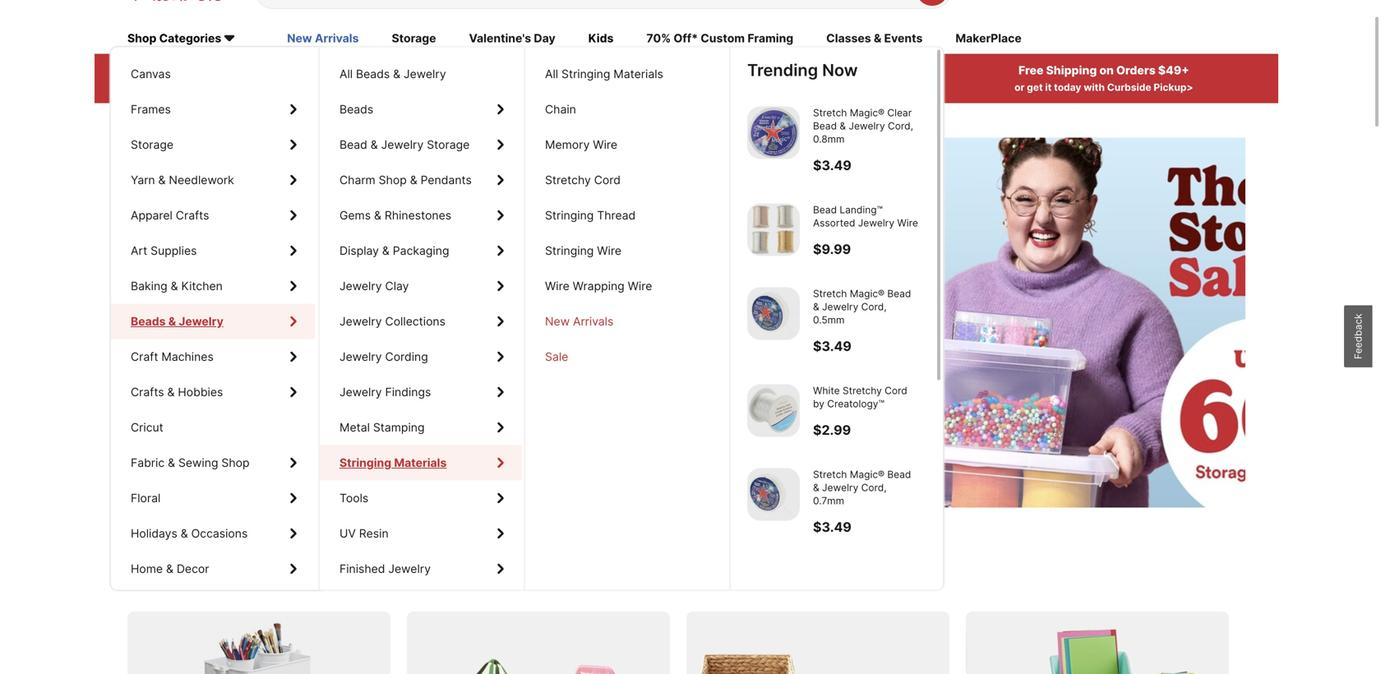 Task type: vqa. For each thing, say whether or not it's contained in the screenshot.


Task type: locate. For each thing, give the bounding box(es) containing it.
0 horizontal spatial storage
[[291, 565, 365, 589]]

new arrivals link down wire wrapping wire on the left top of the page
[[525, 304, 728, 339]]

floral link for kids
[[111, 481, 315, 516]]

apply>
[[810, 82, 845, 93]]

1 horizontal spatial storage
[[562, 310, 633, 335]]

0 vertical spatial stretch
[[813, 107, 847, 119]]

hobbies for kids
[[178, 385, 223, 399]]

2 vertical spatial $3.49
[[813, 519, 852, 535]]

home for new arrivals
[[131, 562, 163, 576]]

home & decor link for classes & events
[[111, 551, 315, 587]]

baking & kitchen link for kids
[[111, 268, 315, 304]]

frames for kids
[[131, 102, 171, 116]]

beads & jewelry for storage
[[131, 314, 221, 328]]

jewelry inside jewelry cording link
[[340, 350, 382, 364]]

holidays & occasions for classes & events
[[131, 527, 248, 541]]

all right the off
[[228, 63, 244, 77]]

on right save
[[179, 565, 203, 589]]

0 vertical spatial $3.49
[[813, 157, 852, 173]]

stretch down the apply>
[[813, 107, 847, 119]]

magic® inside stretch magic® clear bead & jewelry cord, 0.8mm
[[850, 107, 885, 119]]

craft machines for classes & events
[[131, 350, 214, 364]]

apparel crafts link for storage
[[111, 198, 315, 233]]

2 item undefined image from the top
[[747, 203, 800, 256]]

occasions for new arrivals
[[191, 527, 248, 541]]

jewelry inside all beads & jewelry link
[[404, 67, 446, 81]]

item undefined image left 0.5mm
[[747, 287, 800, 340]]

0 horizontal spatial new arrivals link
[[287, 30, 359, 48]]

materials up 'your' on the left top of page
[[614, 67, 663, 81]]

on inside free shipping on orders $49+ or get it today with curbside pickup>
[[1099, 63, 1114, 77]]

beads for shop categories
[[131, 314, 165, 328]]

findings
[[385, 385, 431, 399]]

holidays & occasions link
[[111, 516, 315, 551], [111, 516, 315, 551], [111, 516, 315, 551], [111, 516, 315, 551], [111, 516, 315, 551], [111, 516, 315, 551], [111, 516, 315, 551], [111, 516, 315, 551]]

cord up thread
[[594, 173, 621, 187]]

$3.49 down 0.7mm
[[813, 519, 852, 535]]

1 stretch from the top
[[813, 107, 847, 119]]

valentine's day link
[[469, 30, 555, 48]]

2 vertical spatial cord,
[[861, 482, 887, 494]]

shipping
[[1046, 63, 1097, 77]]

0 vertical spatial on
[[1099, 63, 1114, 77]]

stringing down stretchy cord
[[545, 208, 594, 222]]

arrivals up "purchases"
[[315, 31, 359, 45]]

item undefined image
[[747, 106, 800, 159], [747, 203, 800, 256], [747, 287, 800, 340], [747, 384, 800, 437], [747, 468, 800, 521]]

canvas for 70% off* custom framing
[[131, 67, 171, 81]]

fabric & sewing shop for 70% off* custom framing
[[131, 456, 249, 470]]

canvas link
[[111, 56, 315, 92], [111, 56, 315, 92], [111, 56, 315, 92], [111, 56, 315, 92], [111, 56, 315, 92], [111, 56, 315, 92], [111, 56, 315, 92], [111, 56, 315, 92]]

cord, inside stretch magic® bead & jewelry cord, 0.7mm
[[861, 482, 887, 494]]

home for kids
[[131, 562, 163, 576]]

stretch inside stretch magic® bead & jewelry cord, 0.7mm
[[813, 469, 847, 480]]

supplies for kids
[[151, 244, 197, 258]]

2 $3.49 from the top
[[813, 338, 852, 354]]

2 with from the left
[[1084, 82, 1105, 93]]

stretch inside stretch magic® clear bead & jewelry cord, 0.8mm
[[813, 107, 847, 119]]

craft machines link for valentine's day
[[111, 339, 315, 374]]

machines for shop categories
[[161, 350, 214, 364]]

hobbies for 70% off* custom framing
[[178, 385, 223, 399]]

jewelry collections
[[340, 314, 446, 328]]

frames link for classes & events
[[111, 92, 315, 127]]

on
[[1099, 63, 1114, 77], [179, 565, 203, 589]]

stretch up 0.7mm
[[813, 469, 847, 480]]

home for classes & events
[[131, 562, 163, 576]]

beads & jewelry
[[131, 314, 221, 328], [131, 314, 221, 328], [131, 314, 221, 328], [131, 314, 221, 328], [131, 314, 221, 328], [131, 314, 221, 328], [131, 314, 221, 328], [131, 314, 223, 328]]

stringing up you
[[562, 67, 610, 81]]

clay
[[385, 279, 409, 293]]

4 item undefined image from the top
[[747, 384, 800, 437]]

landing™
[[840, 204, 883, 216]]

apparel crafts for shop categories
[[131, 208, 209, 222]]

regular
[[246, 63, 290, 77]]

materials down metal stamping link
[[394, 456, 447, 470]]

cricut for valentine's day
[[131, 421, 163, 434]]

on up "curbside"
[[1099, 63, 1114, 77]]

item undefined image left by
[[747, 384, 800, 437]]

custom
[[701, 31, 745, 45]]

art
[[131, 244, 147, 258], [131, 244, 147, 258], [131, 244, 147, 258], [131, 244, 147, 258], [131, 244, 147, 258], [131, 244, 147, 258], [131, 244, 147, 258], [131, 244, 147, 258]]

day
[[534, 31, 555, 45]]

apparel crafts for storage
[[131, 208, 209, 222]]

jewelry inside jewelry collections link
[[340, 314, 382, 328]]

magic® left 'clear'
[[850, 107, 885, 119]]

canvas link for classes & events
[[111, 56, 315, 92]]

1 magic® from the top
[[850, 107, 885, 119]]

with
[[183, 82, 205, 93], [1084, 82, 1105, 93]]

decor for 70% off* custom framing
[[177, 562, 209, 576]]

beads & jewelry for classes & events
[[131, 314, 221, 328]]

floral link
[[111, 481, 315, 516], [111, 481, 315, 516], [111, 481, 315, 516], [111, 481, 315, 516], [111, 481, 315, 516], [111, 481, 315, 516], [111, 481, 315, 516], [111, 481, 315, 516]]

beads & jewelry for new arrivals
[[131, 314, 221, 328]]

art supplies link for storage
[[111, 233, 315, 268]]

machines
[[161, 350, 214, 364], [161, 350, 214, 364], [161, 350, 214, 364], [161, 350, 214, 364], [161, 350, 214, 364], [161, 350, 214, 364], [161, 350, 214, 364], [161, 350, 214, 364]]

art for new arrivals
[[131, 244, 147, 258]]

$3.49 for stretch magic® bead & jewelry cord, 0.7mm
[[813, 519, 852, 535]]

baking & kitchen
[[131, 279, 223, 293], [131, 279, 223, 293], [131, 279, 223, 293], [131, 279, 223, 293], [131, 279, 223, 293], [131, 279, 223, 293], [131, 279, 223, 293], [131, 279, 223, 293]]

art supplies link for valentine's day
[[111, 233, 315, 268]]

art for 70% off* custom framing
[[131, 244, 147, 258]]

0 vertical spatial cord
[[594, 173, 621, 187]]

70%
[[646, 31, 671, 45]]

stringing for thread
[[545, 208, 594, 222]]

craft for new arrivals
[[131, 350, 158, 364]]

yarn & needlework
[[131, 173, 234, 187], [131, 173, 234, 187], [131, 173, 234, 187], [131, 173, 234, 187], [131, 173, 234, 187], [131, 173, 234, 187], [131, 173, 234, 187], [131, 173, 234, 187]]

shop inside button
[[308, 368, 336, 383]]

hobbies for new arrivals
[[178, 385, 223, 399]]

supplies for valentine's day
[[151, 244, 197, 258]]

holiday storage containers image
[[407, 612, 670, 674]]

& inside stretch magic® clear bead & jewelry cord, 0.8mm
[[840, 120, 846, 132]]

2 stretch from the top
[[813, 288, 847, 300]]

stamping
[[373, 421, 425, 434]]

1 horizontal spatial sale
[[545, 350, 568, 364]]

1 vertical spatial new
[[545, 314, 570, 328]]

with down 20% at the top left
[[183, 82, 205, 93]]

all inside 20% off all regular price purchases with code daily23us. exclusions apply>
[[228, 63, 244, 77]]

5 item undefined image from the top
[[747, 468, 800, 521]]

0 horizontal spatial new arrivals
[[287, 31, 359, 45]]

sewing for kids
[[178, 456, 218, 470]]

2 magic® from the top
[[850, 288, 885, 300]]

fabric for storage
[[131, 456, 165, 470]]

70% off* custom framing link
[[646, 30, 793, 48]]

stringing down 'stringing thread'
[[545, 244, 594, 258]]

display
[[340, 244, 379, 258]]

new arrivals up price
[[287, 31, 359, 45]]

cord right white in the bottom right of the page
[[885, 385, 907, 397]]

cord, for stretch magic® bead & jewelry cord, 0.5mm
[[861, 301, 887, 313]]

needlework
[[169, 173, 234, 187], [169, 173, 234, 187], [169, 173, 234, 187], [169, 173, 234, 187], [169, 173, 234, 187], [169, 173, 234, 187], [169, 173, 234, 187], [169, 173, 234, 187]]

$3.49 down 0.5mm
[[813, 338, 852, 354]]

sewing for 70% off* custom framing
[[178, 456, 218, 470]]

$3.49
[[813, 157, 852, 173], [813, 338, 852, 354], [813, 519, 852, 535]]

stringing
[[562, 67, 610, 81], [545, 208, 594, 222], [545, 244, 594, 258], [340, 456, 391, 470]]

stretch up 0.5mm
[[813, 288, 847, 300]]

1 vertical spatial magic®
[[850, 288, 885, 300]]

cord, inside stretch magic® bead & jewelry cord, 0.5mm
[[861, 301, 887, 313]]

item undefined image for stretch magic® bead & jewelry cord, 0.5mm
[[747, 287, 800, 340]]

0 vertical spatial arrivals
[[315, 31, 359, 45]]

apparel crafts link
[[111, 198, 315, 233], [111, 198, 315, 233], [111, 198, 315, 233], [111, 198, 315, 233], [111, 198, 315, 233], [111, 198, 315, 233], [111, 198, 315, 233], [111, 198, 315, 233]]

needlework for classes & events
[[169, 173, 234, 187]]

apparel crafts link for shop categories
[[111, 198, 315, 233]]

all beads & jewelry
[[340, 67, 446, 81]]

wire right assorted
[[897, 217, 918, 229]]

1 vertical spatial on
[[179, 565, 203, 589]]

stretch inside stretch magic® bead & jewelry cord, 0.5mm
[[813, 288, 847, 300]]

1 horizontal spatial all
[[340, 67, 353, 81]]

wire wrapping wire link
[[525, 268, 728, 304]]

magic® inside stretch magic® bead & jewelry cord, 0.7mm
[[850, 469, 885, 480]]

1 horizontal spatial arrivals
[[573, 314, 614, 328]]

0 vertical spatial magic®
[[850, 107, 885, 119]]

cord
[[594, 173, 621, 187], [885, 385, 907, 397]]

use
[[604, 82, 621, 93]]

art supplies for classes & events
[[131, 244, 197, 258]]

1 vertical spatial stretchy
[[843, 385, 882, 397]]

storage link for kids
[[111, 127, 315, 162]]

collections
[[385, 314, 446, 328]]

1 vertical spatial materials
[[394, 456, 447, 470]]

3 stretch from the top
[[813, 469, 847, 480]]

with inside free shipping on orders $49+ or get it today with curbside pickup>
[[1084, 82, 1105, 93]]

wire wrapping wire
[[545, 279, 652, 293]]

fabric & sewing shop link for storage
[[111, 445, 315, 481]]

needlework for storage
[[169, 173, 234, 187]]

new arrivals down wrapping
[[545, 314, 614, 328]]

events
[[884, 31, 923, 45]]

beads for classes & events
[[131, 314, 165, 328]]

0 horizontal spatial materials
[[394, 456, 447, 470]]

needlework for kids
[[169, 173, 234, 187]]

apparel crafts link for new arrivals
[[111, 198, 315, 233]]

home & decor for valentine's day
[[131, 562, 209, 576]]

item undefined image down details at the right
[[747, 106, 800, 159]]

purchases
[[324, 63, 385, 77]]

item undefined image left 0.7mm
[[747, 468, 800, 521]]

1 vertical spatial arrivals
[[573, 314, 614, 328]]

art supplies link
[[111, 233, 315, 268], [111, 233, 315, 268], [111, 233, 315, 268], [111, 233, 315, 268], [111, 233, 315, 268], [111, 233, 315, 268], [111, 233, 315, 268], [111, 233, 315, 268]]

white rolling cart with art supplies image
[[127, 612, 390, 674]]

canvas for kids
[[131, 67, 171, 81]]

1 horizontal spatial stretchy
[[843, 385, 882, 397]]

3 magic® from the top
[[850, 469, 885, 480]]

score up to 60% off essential storage supplies.
[[289, 310, 721, 335]]

materials
[[614, 67, 663, 81], [394, 456, 447, 470]]

sale up jewelry findings
[[359, 368, 382, 383]]

1 vertical spatial cord
[[885, 385, 907, 397]]

stringing thread
[[545, 208, 636, 222]]

baking & kitchen link for valentine's day
[[111, 268, 315, 304]]

item undefined image for white stretchy cord by creatology™
[[747, 384, 800, 437]]

1 horizontal spatial new arrivals
[[545, 314, 614, 328]]

0 horizontal spatial sale
[[359, 368, 382, 383]]

1 item undefined image from the top
[[747, 106, 800, 159]]

decor
[[177, 562, 209, 576], [177, 562, 209, 576], [177, 562, 209, 576], [177, 562, 209, 576], [177, 562, 209, 576], [177, 562, 209, 576], [177, 562, 209, 576], [177, 562, 209, 576]]

apparel crafts for 70% off* custom framing
[[131, 208, 209, 222]]

art supplies link for shop categories
[[111, 233, 315, 268]]

jewelry inside stretch magic® bead & jewelry cord, 0.7mm
[[822, 482, 858, 494]]

sale down essential
[[545, 350, 568, 364]]

0 horizontal spatial with
[[183, 82, 205, 93]]

pickup>
[[1154, 82, 1193, 93]]

memory wire
[[545, 138, 617, 152]]

0 horizontal spatial cord
[[594, 173, 621, 187]]

home & decor link for kids
[[111, 551, 315, 587]]

cord, for stretch magic® bead & jewelry cord, 0.7mm
[[861, 482, 887, 494]]

&
[[874, 31, 881, 45], [393, 67, 400, 81], [801, 82, 807, 93], [840, 120, 846, 132], [371, 138, 378, 152], [158, 173, 166, 187], [158, 173, 166, 187], [158, 173, 166, 187], [158, 173, 166, 187], [158, 173, 166, 187], [158, 173, 166, 187], [158, 173, 166, 187], [158, 173, 166, 187], [410, 173, 417, 187], [374, 208, 381, 222], [382, 244, 390, 258], [171, 279, 178, 293], [171, 279, 178, 293], [171, 279, 178, 293], [171, 279, 178, 293], [171, 279, 178, 293], [171, 279, 178, 293], [171, 279, 178, 293], [171, 279, 178, 293], [813, 301, 819, 313], [168, 314, 175, 328], [168, 314, 175, 328], [168, 314, 175, 328], [168, 314, 175, 328], [168, 314, 175, 328], [168, 314, 175, 328], [168, 314, 175, 328], [168, 314, 176, 328], [167, 385, 175, 399], [167, 385, 175, 399], [167, 385, 175, 399], [167, 385, 175, 399], [167, 385, 175, 399], [167, 385, 175, 399], [167, 385, 175, 399], [167, 385, 175, 399], [168, 456, 175, 470], [168, 456, 175, 470], [168, 456, 175, 470], [168, 456, 175, 470], [168, 456, 175, 470], [168, 456, 175, 470], [168, 456, 175, 470], [168, 456, 175, 470], [813, 482, 819, 494], [181, 527, 188, 541], [181, 527, 188, 541], [181, 527, 188, 541], [181, 527, 188, 541], [181, 527, 188, 541], [181, 527, 188, 541], [181, 527, 188, 541], [181, 527, 188, 541], [166, 562, 173, 576], [166, 562, 173, 576], [166, 562, 173, 576], [166, 562, 173, 576], [166, 562, 173, 576], [166, 562, 173, 576], [166, 562, 173, 576], [166, 562, 173, 576]]

magic® for 0.7mm
[[850, 469, 885, 480]]

holidays
[[131, 527, 177, 541], [131, 527, 177, 541], [131, 527, 177, 541], [131, 527, 177, 541], [131, 527, 177, 541], [131, 527, 177, 541], [131, 527, 177, 541], [131, 527, 177, 541]]

craft machines link for kids
[[111, 339, 315, 374]]

1 horizontal spatial on
[[1099, 63, 1114, 77]]

new up price
[[287, 31, 312, 45]]

0 vertical spatial new arrivals link
[[287, 30, 359, 48]]

holidays for new arrivals
[[131, 527, 177, 541]]

baking for shop categories
[[131, 279, 167, 293]]

beads & jewelry link
[[111, 304, 315, 339], [111, 304, 315, 339], [111, 304, 315, 339], [111, 304, 315, 339], [111, 304, 315, 339], [111, 304, 315, 339], [111, 304, 315, 339], [111, 304, 315, 339]]

apparel crafts link for valentine's day
[[111, 198, 315, 233]]

1 vertical spatial new arrivals link
[[525, 304, 728, 339]]

with right today
[[1084, 82, 1105, 93]]

canvas link for 70% off* custom framing
[[111, 56, 315, 92]]

hobbies for shop categories
[[178, 385, 223, 399]]

storage down wrapping
[[562, 310, 633, 335]]

1 with from the left
[[183, 82, 205, 93]]

all up when
[[545, 67, 558, 81]]

0 horizontal spatial on
[[179, 565, 203, 589]]

frames for new arrivals
[[131, 102, 171, 116]]

3 $3.49 from the top
[[813, 519, 852, 535]]

michaels™
[[648, 82, 698, 93]]

occasions for kids
[[191, 527, 248, 541]]

stringing down metal on the left of the page
[[340, 456, 391, 470]]

by
[[813, 398, 824, 410]]

decor for kids
[[177, 562, 209, 576]]

credit
[[700, 82, 730, 93]]

creative
[[208, 565, 286, 589]]

stretchy down memory
[[545, 173, 591, 187]]

1 vertical spatial stretch
[[813, 288, 847, 300]]

cricut link for kids
[[111, 410, 315, 445]]

daily23us.
[[233, 82, 291, 93]]

all beads & jewelry link
[[320, 56, 522, 92]]

arrivals
[[315, 31, 359, 45], [573, 314, 614, 328]]

floral link for shop categories
[[111, 481, 315, 516]]

magic® inside stretch magic® bead & jewelry cord, 0.5mm
[[850, 288, 885, 300]]

0 vertical spatial new arrivals
[[287, 31, 359, 45]]

classes & events
[[826, 31, 923, 45]]

wire down the stringing wire link
[[628, 279, 652, 293]]

new arrivals link up price
[[287, 30, 359, 48]]

arrivals for the top new arrivals link
[[315, 31, 359, 45]]

holidays for 70% off* custom framing
[[131, 527, 177, 541]]

1 vertical spatial cord,
[[861, 301, 887, 313]]

apparel
[[131, 208, 173, 222], [131, 208, 173, 222], [131, 208, 173, 222], [131, 208, 173, 222], [131, 208, 173, 222], [131, 208, 173, 222], [131, 208, 173, 222], [131, 208, 173, 222]]

makerplace link
[[956, 30, 1022, 48]]

2 vertical spatial magic®
[[850, 469, 885, 480]]

all stringing materials
[[545, 67, 663, 81]]

art supplies link for new arrivals
[[111, 233, 315, 268]]

stretchy
[[545, 173, 591, 187], [843, 385, 882, 397]]

1 horizontal spatial new
[[545, 314, 570, 328]]

memory
[[545, 138, 590, 152]]

stringing for materials
[[340, 456, 391, 470]]

0 horizontal spatial stretchy
[[545, 173, 591, 187]]

home & decor link for valentine's day
[[111, 551, 315, 587]]

& inside stretch magic® bead & jewelry cord, 0.5mm
[[813, 301, 819, 313]]

supplies for 70% off* custom framing
[[151, 244, 197, 258]]

1 horizontal spatial cord
[[885, 385, 907, 397]]

pendants
[[421, 173, 472, 187]]

art supplies for shop categories
[[131, 244, 197, 258]]

0 vertical spatial cord,
[[888, 120, 913, 132]]

supplies for classes & events
[[151, 244, 197, 258]]

$3.49 down 0.8mm
[[813, 157, 852, 173]]

stretch magic® bead & jewelry cord, 0.5mm
[[813, 288, 911, 326]]

1 horizontal spatial with
[[1084, 82, 1105, 93]]

0 vertical spatial new
[[287, 31, 312, 45]]

1 vertical spatial $3.49
[[813, 338, 852, 354]]

stretchy up 'creatology™'
[[843, 385, 882, 397]]

2 vertical spatial stretch
[[813, 469, 847, 480]]

apparel crafts
[[131, 208, 209, 222], [131, 208, 209, 222], [131, 208, 209, 222], [131, 208, 209, 222], [131, 208, 209, 222], [131, 208, 209, 222], [131, 208, 209, 222], [131, 208, 209, 222]]

storage
[[392, 31, 436, 45], [131, 138, 174, 152], [131, 138, 174, 152], [131, 138, 174, 152], [131, 138, 174, 152], [131, 138, 174, 152], [131, 138, 174, 152], [131, 138, 174, 152], [131, 138, 174, 152], [427, 138, 470, 152]]

assorted
[[813, 217, 855, 229]]

0 vertical spatial materials
[[614, 67, 663, 81]]

valentine's day
[[469, 31, 555, 45]]

stretch for stretch magic® bead & jewelry cord, 0.5mm
[[813, 288, 847, 300]]

arrivals down wrapping
[[573, 314, 614, 328]]

home & decor
[[131, 562, 209, 576], [131, 562, 209, 576], [131, 562, 209, 576], [131, 562, 209, 576], [131, 562, 209, 576], [131, 562, 209, 576], [131, 562, 209, 576], [131, 562, 209, 576]]

chain
[[545, 102, 576, 116]]

up
[[347, 310, 371, 335]]

0 vertical spatial storage
[[562, 310, 633, 335]]

apparel for valentine's day
[[131, 208, 173, 222]]

canvas link for storage
[[111, 56, 315, 92]]

earn 9% in rewards when you use your michaels™ credit card.³ details & apply>
[[555, 63, 845, 93]]

all up apply>
[[340, 67, 353, 81]]

art for kids
[[131, 244, 147, 258]]

0 horizontal spatial all
[[228, 63, 244, 77]]

2 horizontal spatial all
[[545, 67, 558, 81]]

metal stamping
[[340, 421, 425, 434]]

yarn & needlework link
[[111, 162, 315, 198], [111, 162, 315, 198], [111, 162, 315, 198], [111, 162, 315, 198], [111, 162, 315, 198], [111, 162, 315, 198], [111, 162, 315, 198], [111, 162, 315, 198]]

3 item undefined image from the top
[[747, 287, 800, 340]]

bead inside stretch magic® clear bead & jewelry cord, 0.8mm
[[813, 120, 837, 132]]

magic® down $2.99
[[850, 469, 885, 480]]

new down wire wrapping wire on the left top of the page
[[545, 314, 570, 328]]

1 $3.49 from the top
[[813, 157, 852, 173]]

yarn
[[131, 173, 155, 187], [131, 173, 155, 187], [131, 173, 155, 187], [131, 173, 155, 187], [131, 173, 155, 187], [131, 173, 155, 187], [131, 173, 155, 187], [131, 173, 155, 187]]

jewelry inside bead landing™ assorted jewelry wire
[[858, 217, 894, 229]]

code
[[207, 82, 231, 93]]

yarn for 70% off* custom framing
[[131, 173, 155, 187]]

0 vertical spatial sale
[[545, 350, 568, 364]]

it
[[1045, 82, 1052, 93]]

item undefined image left assorted
[[747, 203, 800, 256]]

art supplies
[[131, 244, 197, 258], [131, 244, 197, 258], [131, 244, 197, 258], [131, 244, 197, 258], [131, 244, 197, 258], [131, 244, 197, 258], [131, 244, 197, 258], [131, 244, 197, 258]]

1 vertical spatial storage
[[291, 565, 365, 589]]

& inside earn 9% in rewards when you use your michaels™ credit card.³ details & apply>
[[801, 82, 807, 93]]

storage down uv
[[291, 565, 365, 589]]

beads for new arrivals
[[131, 314, 165, 328]]

1 vertical spatial sale
[[359, 368, 382, 383]]

card.³
[[732, 82, 763, 93]]

classes
[[826, 31, 871, 45]]

jewelry inside stretch magic® clear bead & jewelry cord, 0.8mm
[[849, 120, 885, 132]]

1 horizontal spatial new arrivals link
[[525, 304, 728, 339]]

finished jewelry
[[340, 562, 431, 576]]

crafts & hobbies
[[131, 385, 223, 399], [131, 385, 223, 399], [131, 385, 223, 399], [131, 385, 223, 399], [131, 385, 223, 399], [131, 385, 223, 399], [131, 385, 223, 399], [131, 385, 223, 399]]

magic® down $9.99
[[850, 288, 885, 300]]

0 horizontal spatial arrivals
[[315, 31, 359, 45]]



Task type: describe. For each thing, give the bounding box(es) containing it.
0.5mm
[[813, 314, 845, 326]]

bead inside bead landing™ assorted jewelry wire
[[813, 204, 837, 216]]

details
[[765, 82, 798, 93]]

jewelry cording
[[340, 350, 428, 364]]

home & decor for 70% off* custom framing
[[131, 562, 209, 576]]

craft machines for kids
[[131, 350, 214, 364]]

home for storage
[[131, 562, 163, 576]]

$2.99
[[813, 422, 851, 438]]

0.7mm
[[813, 495, 844, 507]]

stretch for stretch magic® clear bead & jewelry cord, 0.8mm
[[813, 107, 847, 119]]

beads & jewelry for shop categories
[[131, 314, 221, 328]]

finished jewelry link
[[320, 551, 522, 587]]

art for shop categories
[[131, 244, 147, 258]]

frames for shop categories
[[131, 102, 171, 116]]

craft for classes & events
[[131, 350, 158, 364]]

craft for kids
[[131, 350, 158, 364]]

art supplies link for kids
[[111, 233, 315, 268]]

bead inside stretch magic® bead & jewelry cord, 0.7mm
[[887, 469, 911, 480]]

today
[[1054, 82, 1081, 93]]

apparel for classes & events
[[131, 208, 173, 222]]

canvas for valentine's day
[[131, 67, 171, 81]]

fabric for 70% off* custom framing
[[131, 456, 165, 470]]

baking & kitchen for storage
[[131, 279, 223, 293]]

art for storage
[[131, 244, 147, 258]]

0 vertical spatial stretchy
[[545, 173, 591, 187]]

display & packaging link
[[320, 233, 522, 268]]

categories
[[159, 31, 221, 45]]

kitchen for shop categories
[[181, 279, 223, 293]]

storage for storage
[[131, 138, 174, 152]]

apparel for shop categories
[[131, 208, 173, 222]]

set.
[[423, 248, 497, 299]]

70% off* custom framing
[[646, 31, 793, 45]]

hobbies for valentine's day
[[178, 385, 223, 399]]

cord, inside stretch magic® clear bead & jewelry cord, 0.8mm
[[888, 120, 913, 132]]

shop the sale
[[308, 368, 382, 383]]

kids link
[[588, 30, 614, 48]]

crafts & hobbies for kids
[[131, 385, 223, 399]]

display & packaging
[[340, 244, 449, 258]]

or
[[1015, 82, 1025, 93]]

jewelry findings
[[340, 385, 431, 399]]

uv
[[340, 527, 356, 541]]

beads & jewelry link for valentine's day
[[111, 304, 315, 339]]

to
[[376, 310, 395, 335]]

beads for valentine's day
[[131, 314, 165, 328]]

wrapping
[[573, 279, 625, 293]]

kitchen for valentine's day
[[181, 279, 223, 293]]

crafts & hobbies for classes & events
[[131, 385, 223, 399]]

framing
[[748, 31, 793, 45]]

baking & kitchen link for shop categories
[[111, 268, 315, 304]]

free shipping on orders $49+ or get it today with curbside pickup>
[[1015, 63, 1193, 93]]

yarn & needlework for classes & events
[[131, 173, 234, 187]]

cord inside white stretchy cord by creatology™
[[885, 385, 907, 397]]

for
[[370, 565, 397, 589]]

your
[[624, 82, 645, 93]]

yarn & needlework for shop categories
[[131, 173, 234, 187]]

machines for storage
[[161, 350, 214, 364]]

the big storage sale up to 60% off storage solutions with woman holding plastic containers image
[[256, 138, 1374, 508]]

beads link
[[320, 92, 522, 127]]

bead landing™ assorted jewelry wire
[[813, 204, 918, 229]]

stretchy inside white stretchy cord by creatology™
[[843, 385, 882, 397]]

60%
[[400, 310, 441, 335]]

floral for new arrivals
[[131, 491, 161, 505]]

yarn & needlework for kids
[[131, 173, 234, 187]]

home & decor link for shop categories
[[111, 551, 315, 587]]

shop the sale button
[[289, 356, 402, 395]]

beads & jewelry link for new arrivals
[[111, 304, 315, 339]]

stringing for wire
[[545, 244, 594, 258]]

occasions for classes & events
[[191, 527, 248, 541]]

creatology™
[[827, 398, 884, 410]]

9%
[[672, 63, 690, 77]]

cricut link for storage
[[111, 410, 315, 445]]

wire down thread
[[597, 244, 621, 258]]

holidays for kids
[[131, 527, 177, 541]]

storage for valentine's day
[[131, 138, 174, 152]]

off
[[446, 310, 471, 335]]

supplies for shop categories
[[151, 244, 197, 258]]

white stretchy cord by creatology™
[[813, 385, 907, 410]]

when
[[555, 82, 581, 93]]

stringing materials link
[[320, 445, 522, 481]]

frames link for storage
[[111, 92, 315, 127]]

every
[[402, 565, 456, 589]]

thread
[[597, 208, 636, 222]]

stringing thread link
[[525, 198, 728, 233]]

& inside stretch magic® bead & jewelry cord, 0.7mm
[[813, 482, 819, 494]]

baking for kids
[[131, 279, 167, 293]]

apparel crafts for valentine's day
[[131, 208, 209, 222]]

crafts & hobbies link for shop categories
[[111, 374, 315, 410]]

storage for shop categories
[[131, 138, 174, 152]]

fabric & sewing shop link for classes & events
[[111, 445, 315, 481]]

chain link
[[525, 92, 728, 127]]

0 horizontal spatial new
[[287, 31, 312, 45]]

machines for 70% off* custom framing
[[161, 350, 214, 364]]

1 vertical spatial new arrivals
[[545, 314, 614, 328]]

in
[[693, 63, 703, 77]]

jewelry inside stretch magic® bead & jewelry cord, 0.5mm
[[822, 301, 858, 313]]

you
[[584, 82, 601, 93]]

fabric & sewing shop for new arrivals
[[131, 456, 249, 470]]

yarn & needlework link for new arrivals
[[111, 162, 315, 198]]

wire left wrapping
[[545, 279, 569, 293]]

1 horizontal spatial materials
[[614, 67, 663, 81]]

fabric & sewing shop link for new arrivals
[[111, 445, 315, 481]]

colorful plastic storage bins image
[[966, 612, 1229, 674]]

score
[[289, 310, 342, 335]]

rewards
[[706, 63, 755, 77]]

you scored a free $5 bonus reward image
[[0, 138, 256, 508]]

stretchy cord link
[[525, 162, 728, 198]]

home & decor for classes & events
[[131, 562, 209, 576]]

jewelry findings link
[[320, 374, 522, 410]]

occasions for 70% off* custom framing
[[191, 527, 248, 541]]

crafts & hobbies for shop categories
[[131, 385, 223, 399]]

earn
[[644, 63, 670, 77]]

shop categories link
[[127, 30, 254, 48]]

apply>
[[348, 82, 381, 93]]

ready. set. organize!
[[289, 248, 689, 299]]

sale link
[[525, 339, 728, 374]]

the
[[339, 368, 356, 383]]

stringing wire link
[[525, 233, 728, 268]]

essential
[[476, 310, 558, 335]]

jewelry inside jewelry clay link
[[340, 279, 382, 293]]

clear
[[887, 107, 912, 119]]

crafts & hobbies link for storage
[[111, 374, 315, 410]]

off
[[208, 63, 226, 77]]

stringing wire
[[545, 244, 621, 258]]

fabric for kids
[[131, 456, 165, 470]]

metal
[[340, 421, 370, 434]]

canvas for storage
[[131, 67, 171, 81]]

stretch magic® clear bead & jewelry cord, 0.8mm
[[813, 107, 913, 145]]

$9.99
[[813, 241, 851, 257]]

craft for shop categories
[[131, 350, 158, 364]]

organize!
[[507, 248, 689, 299]]

storage link for classes & events
[[111, 127, 315, 162]]

jewelry inside finished jewelry link
[[388, 562, 431, 576]]

kids
[[588, 31, 614, 45]]

stretch magic® bead & jewelry cord, 0.7mm
[[813, 469, 911, 507]]

floral link for classes & events
[[111, 481, 315, 516]]

beads & jewelry for kids
[[131, 314, 221, 328]]

now
[[822, 60, 858, 80]]

jewelry inside jewelry findings link
[[340, 385, 382, 399]]

charm shop & pendants
[[340, 173, 472, 187]]

decor for new arrivals
[[177, 562, 209, 576]]

wire inside bead landing™ assorted jewelry wire
[[897, 217, 918, 229]]

item undefined image for stretch magic® bead & jewelry cord, 0.7mm
[[747, 468, 800, 521]]

home & decor for new arrivals
[[131, 562, 209, 576]]

floral for 70% off* custom framing
[[131, 491, 161, 505]]

cording
[[385, 350, 428, 364]]

bead inside stretch magic® bead & jewelry cord, 0.5mm
[[887, 288, 911, 300]]

jewelry collections link
[[320, 304, 522, 339]]

shop categories
[[127, 31, 221, 45]]

crafts & hobbies link for new arrivals
[[111, 374, 315, 410]]

cricut for classes & events
[[131, 421, 163, 434]]

cricut link for shop categories
[[111, 410, 315, 445]]

supplies for storage
[[151, 244, 197, 258]]

beads & jewelry for valentine's day
[[131, 314, 221, 328]]

sewing for new arrivals
[[178, 456, 218, 470]]

craft for storage
[[131, 350, 158, 364]]

orders
[[1116, 63, 1156, 77]]

baking & kitchen for valentine's day
[[131, 279, 223, 293]]

makerplace
[[956, 31, 1022, 45]]

beads & jewelry for 70% off* custom framing
[[131, 314, 221, 328]]

tools link
[[320, 481, 522, 516]]

frames link for valentine's day
[[111, 92, 315, 127]]

resin
[[359, 527, 389, 541]]

wire right memory
[[593, 138, 617, 152]]

jewelry clay link
[[320, 268, 522, 304]]

holidays & occasions for new arrivals
[[131, 527, 248, 541]]

gems & rhinestones link
[[320, 198, 522, 233]]

craft machines link for classes & events
[[111, 339, 315, 374]]

trending
[[747, 60, 818, 80]]

with inside 20% off all regular price purchases with code daily23us. exclusions apply>
[[183, 82, 205, 93]]

art for classes & events
[[131, 244, 147, 258]]

uv resin link
[[320, 516, 522, 551]]

magic® for 0.5mm
[[850, 288, 885, 300]]

storage link for storage
[[111, 127, 315, 162]]

white
[[813, 385, 840, 397]]

jewelry inside the bead & jewelry storage link
[[381, 138, 424, 152]]

save
[[127, 565, 174, 589]]

holidays for shop categories
[[131, 527, 177, 541]]

20%
[[180, 63, 205, 77]]

craft for 70% off* custom framing
[[131, 350, 158, 364]]

kitchen for kids
[[181, 279, 223, 293]]

three water hyacinth baskets in white, brown and tan image
[[686, 612, 949, 674]]

craft machines for 70% off* custom framing
[[131, 350, 214, 364]]

gems
[[340, 208, 371, 222]]

floral link for 70% off* custom framing
[[111, 481, 315, 516]]

sale inside button
[[359, 368, 382, 383]]

save on creative storage for every space.
[[127, 565, 525, 589]]

craft machines link for 70% off* custom framing
[[111, 339, 315, 374]]

storage link for shop categories
[[111, 127, 315, 162]]

jewelry clay
[[340, 279, 409, 293]]

packaging
[[393, 244, 449, 258]]



